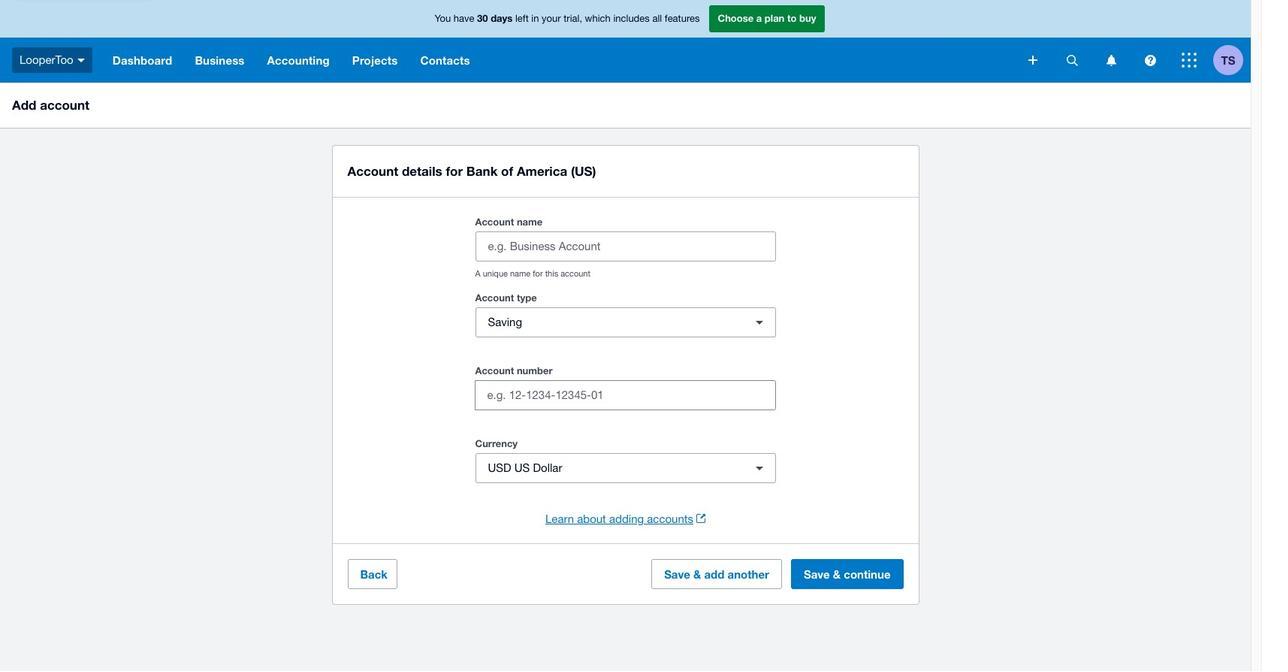 Task type: describe. For each thing, give the bounding box(es) containing it.
to
[[788, 12, 797, 24]]

learn about adding accounts link
[[546, 510, 706, 528]]

projects button
[[341, 38, 409, 83]]

0 vertical spatial name
[[517, 216, 543, 228]]

business button
[[184, 38, 256, 83]]

accounting
[[267, 53, 330, 67]]

account name
[[475, 216, 543, 228]]

account for account number
[[475, 365, 514, 377]]

accounting button
[[256, 38, 341, 83]]

business
[[195, 53, 245, 67]]

banner containing ts
[[0, 0, 1252, 83]]

projects
[[352, 53, 398, 67]]

account for account details for bank of america (us)
[[348, 163, 399, 179]]

add account
[[12, 97, 89, 113]]

Account number field
[[475, 381, 775, 410]]

days
[[491, 12, 513, 24]]

add
[[12, 97, 36, 113]]

dollar
[[533, 462, 563, 474]]

2 svg image from the left
[[1145, 54, 1156, 66]]

save & add another
[[665, 568, 770, 581]]

contacts button
[[409, 38, 482, 83]]

learn
[[546, 513, 574, 525]]

buy
[[800, 12, 817, 24]]

1 svg image from the left
[[1107, 54, 1117, 66]]

of
[[501, 163, 514, 179]]

dashboard link
[[101, 38, 184, 83]]

which
[[585, 13, 611, 24]]

type
[[517, 292, 537, 304]]

dashboard
[[113, 53, 172, 67]]

30
[[477, 12, 488, 24]]

0 horizontal spatial for
[[446, 163, 463, 179]]

(us)
[[571, 163, 597, 179]]

plan
[[765, 12, 785, 24]]

in
[[532, 13, 539, 24]]

save & continue button
[[791, 559, 904, 589]]

save for save & continue
[[804, 568, 830, 581]]

loopertoo button
[[0, 38, 101, 83]]

1 horizontal spatial account
[[561, 269, 591, 278]]

save & add another button
[[652, 559, 782, 589]]

back
[[360, 568, 388, 581]]

a
[[475, 269, 481, 278]]

save & continue
[[804, 568, 891, 581]]

trial,
[[564, 13, 583, 24]]

a unique name for this account
[[475, 269, 591, 278]]

number
[[517, 365, 553, 377]]

you have 30 days left in your trial, which includes all features
[[435, 12, 700, 24]]

& for continue
[[833, 568, 841, 581]]

1 vertical spatial for
[[533, 269, 543, 278]]

your
[[542, 13, 561, 24]]

back button
[[348, 559, 398, 589]]

all
[[653, 13, 662, 24]]

have
[[454, 13, 475, 24]]



Task type: vqa. For each thing, say whether or not it's contained in the screenshot.
&
yes



Task type: locate. For each thing, give the bounding box(es) containing it.
this
[[545, 269, 559, 278]]

2 save from the left
[[804, 568, 830, 581]]

0 horizontal spatial &
[[694, 568, 702, 581]]

save
[[665, 568, 691, 581], [804, 568, 830, 581]]

save inside button
[[665, 568, 691, 581]]

svg image inside loopertoo popup button
[[77, 58, 85, 62]]

1 & from the left
[[694, 568, 702, 581]]

account inside group
[[475, 365, 514, 377]]

& left "continue"
[[833, 568, 841, 581]]

2 & from the left
[[833, 568, 841, 581]]

account left the number
[[475, 365, 514, 377]]

& left add at the bottom
[[694, 568, 702, 581]]

account left details
[[348, 163, 399, 179]]

learn about adding accounts
[[546, 513, 694, 525]]

saving
[[488, 316, 522, 328]]

account for account name
[[475, 216, 514, 228]]

account
[[348, 163, 399, 179], [475, 216, 514, 228], [475, 292, 514, 304], [475, 365, 514, 377]]

account details for bank of america (us)
[[348, 163, 597, 179]]

save left "continue"
[[804, 568, 830, 581]]

left
[[516, 13, 529, 24]]

saving button
[[475, 307, 776, 338]]

banner
[[0, 0, 1252, 83]]

0 horizontal spatial account
[[40, 97, 89, 113]]

for left this
[[533, 269, 543, 278]]

about
[[577, 513, 606, 525]]

&
[[694, 568, 702, 581], [833, 568, 841, 581]]

accounts
[[647, 513, 694, 525]]

account
[[40, 97, 89, 113], [561, 269, 591, 278]]

choose a plan to buy
[[718, 12, 817, 24]]

0 vertical spatial for
[[446, 163, 463, 179]]

account for account type
[[475, 292, 514, 304]]

a
[[757, 12, 762, 24]]

continue
[[844, 568, 891, 581]]

account number
[[475, 365, 553, 377]]

details
[[402, 163, 443, 179]]

0 vertical spatial account
[[40, 97, 89, 113]]

for left bank
[[446, 163, 463, 179]]

includes
[[614, 13, 650, 24]]

account up unique
[[475, 216, 514, 228]]

Account name field
[[476, 232, 775, 261]]

1 horizontal spatial save
[[804, 568, 830, 581]]

another
[[728, 568, 770, 581]]

you
[[435, 13, 451, 24]]

account down unique
[[475, 292, 514, 304]]

0 horizontal spatial svg image
[[1107, 54, 1117, 66]]

adding
[[610, 513, 644, 525]]

1 vertical spatial name
[[510, 269, 531, 278]]

features
[[665, 13, 700, 24]]

& for add
[[694, 568, 702, 581]]

name
[[517, 216, 543, 228], [510, 269, 531, 278]]

ts
[[1222, 53, 1236, 67]]

svg image
[[1107, 54, 1117, 66], [1145, 54, 1156, 66]]

save for save & add another
[[665, 568, 691, 581]]

& inside button
[[694, 568, 702, 581]]

& inside button
[[833, 568, 841, 581]]

account right this
[[561, 269, 591, 278]]

1 vertical spatial account
[[561, 269, 591, 278]]

1 horizontal spatial &
[[833, 568, 841, 581]]

america
[[517, 163, 568, 179]]

usd us dollar button
[[475, 453, 776, 483]]

choose
[[718, 12, 754, 24]]

ts button
[[1214, 38, 1252, 83]]

loopertoo
[[20, 53, 73, 66]]

unique
[[483, 269, 508, 278]]

save left add at the bottom
[[665, 568, 691, 581]]

account type
[[475, 292, 537, 304]]

add
[[705, 568, 725, 581]]

account right add
[[40, 97, 89, 113]]

save inside button
[[804, 568, 830, 581]]

0 horizontal spatial save
[[665, 568, 691, 581]]

usd us dollar
[[488, 462, 563, 474]]

contacts
[[421, 53, 470, 67]]

name up a unique name for this account
[[517, 216, 543, 228]]

currency
[[475, 437, 518, 450]]

name up type
[[510, 269, 531, 278]]

bank
[[467, 163, 498, 179]]

us
[[515, 462, 530, 474]]

usd
[[488, 462, 512, 474]]

for
[[446, 163, 463, 179], [533, 269, 543, 278]]

1 horizontal spatial for
[[533, 269, 543, 278]]

svg image
[[1182, 53, 1197, 68], [1067, 54, 1078, 66], [1029, 56, 1038, 65], [77, 58, 85, 62]]

account number group
[[475, 365, 776, 428]]

1 save from the left
[[665, 568, 691, 581]]

1 horizontal spatial svg image
[[1145, 54, 1156, 66]]



